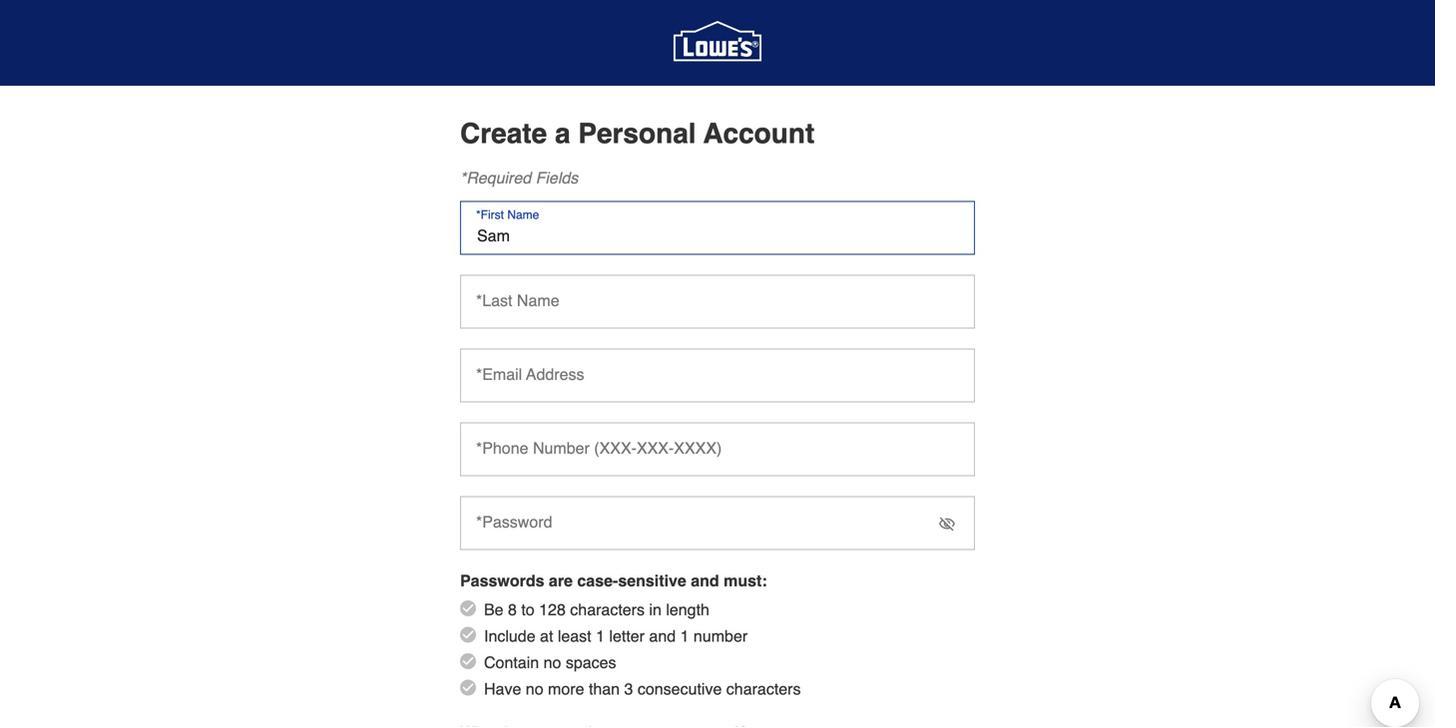 Task type: vqa. For each thing, say whether or not it's contained in the screenshot.
bottom and
yes



Task type: describe. For each thing, give the bounding box(es) containing it.
letter
[[609, 627, 645, 646]]

in
[[649, 601, 662, 619]]

(xxx-
[[594, 439, 637, 458]]

consecutive
[[638, 680, 722, 699]]

account
[[704, 118, 815, 150]]

be 8 to 128 characters in length
[[484, 601, 710, 619]]

create
[[460, 118, 547, 150]]

are
[[549, 572, 573, 591]]

*last name
[[476, 292, 560, 310]]

0 horizontal spatial and
[[649, 627, 676, 646]]

0 vertical spatial and
[[691, 572, 720, 591]]

name for *first name
[[508, 208, 539, 222]]

*required
[[460, 169, 531, 187]]

*First Name text field
[[460, 201, 975, 255]]

no for have
[[526, 680, 544, 699]]

xxxx)
[[674, 439, 722, 458]]

*last
[[476, 292, 513, 310]]

*email address
[[476, 365, 585, 384]]

spaces
[[566, 654, 617, 672]]

address
[[526, 365, 585, 384]]

than
[[589, 680, 620, 699]]

*Phone Number (XXX-XXX-XXXX) text field
[[460, 423, 975, 477]]

include
[[484, 627, 536, 646]]

personal
[[578, 118, 696, 150]]

number
[[694, 627, 748, 646]]

*Last Name text field
[[460, 275, 975, 329]]

must:
[[724, 572, 767, 591]]

no for contain
[[544, 654, 562, 672]]

xxx-
[[637, 439, 674, 458]]

have
[[484, 680, 522, 699]]

fields
[[536, 169, 578, 187]]

*first
[[476, 208, 504, 222]]

*Password password field
[[460, 497, 975, 551]]

have no more than 3 consecutive characters
[[484, 680, 801, 699]]

3
[[625, 680, 633, 699]]



Task type: locate. For each thing, give the bounding box(es) containing it.
1 vertical spatial no
[[526, 680, 544, 699]]

at
[[540, 627, 554, 646]]

1 horizontal spatial characters
[[727, 680, 801, 699]]

8
[[508, 601, 517, 619]]

1 vertical spatial characters
[[727, 680, 801, 699]]

case-
[[577, 572, 618, 591]]

a
[[555, 118, 571, 150]]

1 1 from the left
[[596, 627, 605, 646]]

0 horizontal spatial characters
[[570, 601, 645, 619]]

no down at
[[544, 654, 562, 672]]

passwords
[[460, 572, 545, 591]]

lowe's home improvement logo image
[[674, 0, 762, 87]]

be
[[484, 601, 504, 619]]

*password
[[476, 513, 553, 532]]

and up length
[[691, 572, 720, 591]]

name right *last
[[517, 292, 560, 310]]

name for *last name
[[517, 292, 560, 310]]

1 horizontal spatial and
[[691, 572, 720, 591]]

sensitive
[[618, 572, 687, 591]]

1
[[596, 627, 605, 646], [680, 627, 689, 646]]

name
[[508, 208, 539, 222], [517, 292, 560, 310]]

*phone number (xxx-xxx-xxxx)
[[476, 439, 722, 458]]

1 vertical spatial name
[[517, 292, 560, 310]]

0 vertical spatial name
[[508, 208, 539, 222]]

2 1 from the left
[[680, 627, 689, 646]]

*Email Address text field
[[460, 349, 975, 403]]

more
[[548, 680, 585, 699]]

contain
[[484, 654, 539, 672]]

128
[[539, 601, 566, 619]]

number
[[533, 439, 590, 458]]

show password image
[[940, 517, 955, 533]]

and down in
[[649, 627, 676, 646]]

1 right the least
[[596, 627, 605, 646]]

*first name
[[476, 208, 539, 222]]

0 vertical spatial characters
[[570, 601, 645, 619]]

0 horizontal spatial 1
[[596, 627, 605, 646]]

no
[[544, 654, 562, 672], [526, 680, 544, 699]]

1 horizontal spatial 1
[[680, 627, 689, 646]]

*required fields
[[460, 169, 578, 187]]

*email
[[476, 365, 522, 384]]

*phone
[[476, 439, 529, 458]]

passwords are case-sensitive and must:
[[460, 572, 767, 591]]

contain no spaces
[[484, 654, 617, 672]]

0 vertical spatial no
[[544, 654, 562, 672]]

characters
[[570, 601, 645, 619], [727, 680, 801, 699]]

least
[[558, 627, 592, 646]]

1 down length
[[680, 627, 689, 646]]

and
[[691, 572, 720, 591], [649, 627, 676, 646]]

characters down number
[[727, 680, 801, 699]]

length
[[666, 601, 710, 619]]

1 vertical spatial and
[[649, 627, 676, 646]]

include at least 1 letter and 1 number
[[484, 627, 748, 646]]

create a personal account
[[460, 118, 815, 150]]

to
[[522, 601, 535, 619]]

characters up include at least 1 letter and 1 number
[[570, 601, 645, 619]]

no down contain no spaces
[[526, 680, 544, 699]]

name right *first
[[508, 208, 539, 222]]



